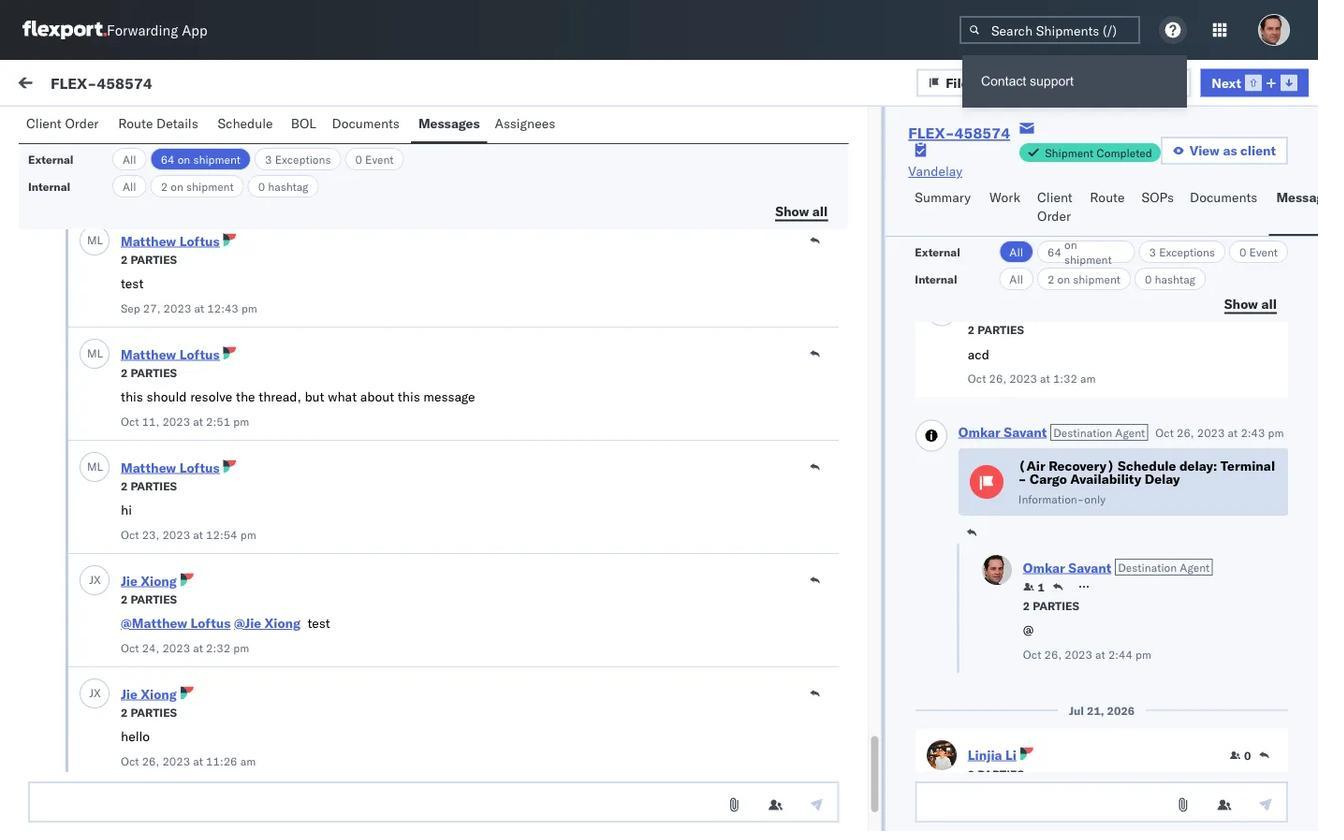 Task type: locate. For each thing, give the bounding box(es) containing it.
loftus up resolve
[[179, 346, 220, 363]]

0 vertical spatial 3 exceptions
[[265, 152, 331, 166]]

schedule left delay:
[[1117, 458, 1176, 474]]

you right 11:26
[[240, 740, 261, 756]]

as inside 'button'
[[1223, 142, 1237, 159]]

matthew loftus button down unknown at the bottom of the page
[[121, 460, 220, 476]]

parties inside jason-test zhao destination agent 2 parties @hiahiahia again (edited)  jul 12, 2023 at 6:56 pm
[[131, 139, 177, 154]]

4 2023, from the top
[[495, 544, 532, 561]]

documents down view as client 'button' at top
[[1190, 189, 1258, 206]]

external down external (1) button
[[28, 152, 74, 166]]

am
[[63, 243, 81, 260], [1080, 372, 1095, 386], [240, 755, 256, 769]]

1 vertical spatial x
[[94, 687, 101, 701]]

schedule
[[218, 115, 273, 132], [1117, 458, 1176, 474]]

your
[[153, 346, 178, 363], [208, 665, 234, 681]]

1 vertical spatial m l
[[87, 347, 103, 361]]

0 horizontal spatial 64
[[161, 152, 175, 166]]

2 jie from the top
[[121, 686, 138, 703]]

2 2023, from the top
[[495, 329, 532, 345]]

1 vertical spatial documents
[[1190, 189, 1258, 206]]

final
[[124, 721, 150, 737]]

1 horizontal spatial 0 hashtag
[[1145, 272, 1195, 286]]

jie xiong button for hello
[[121, 686, 177, 703]]

0 vertical spatial order
[[65, 115, 99, 132]]

0 vertical spatial flex-458574
[[51, 73, 152, 92]]

2 contact support button from the top
[[962, 63, 1187, 100]]

1 exception: from the top
[[59, 440, 126, 456]]

flex-458574 up the vandelay
[[908, 124, 1010, 142]]

omkar savant button up the 1
[[1023, 559, 1111, 576]]

parties for sep 27, 2023 at 12:43 pm
[[131, 253, 177, 267]]

omkar savant destination agent up (air
[[958, 424, 1145, 440]]

2 matthew from the top
[[121, 346, 176, 363]]

0 vertical spatial jul
[[170, 188, 184, 202]]

delay right devan
[[245, 543, 280, 559]]

1 horizontal spatial 3 exceptions
[[1149, 245, 1215, 259]]

0 horizontal spatial client
[[26, 115, 62, 132]]

oct 26, 2023, 4:00 pm pdt
[[447, 226, 614, 242]]

oct 26, 2023, 3:30 pm pdt
[[447, 329, 614, 345]]

test inside @matthew loftus @jie xiong test oct 24, 2023 at 2:32 pm
[[307, 616, 330, 632]]

oct inside @ oct 26, 2023 at 2:44 pm
[[1023, 647, 1041, 661]]

omkar savant for unknown
[[91, 408, 174, 424]]

27,
[[143, 301, 161, 316]]

flex- 458574 down "21,"
[[1017, 779, 1105, 796]]

agent
[[293, 121, 323, 135], [1115, 426, 1145, 440], [1179, 560, 1209, 574]]

2 horizontal spatial am
[[1080, 372, 1095, 386]]

3 m from the top
[[87, 460, 97, 474]]

1 vertical spatial j x
[[89, 687, 101, 701]]

1 vertical spatial exception:
[[59, 543, 126, 559]]

1 x from the top
[[94, 573, 101, 587]]

1 horizontal spatial am
[[240, 755, 256, 769]]

3 m l from the top
[[87, 460, 103, 474]]

2 parties down the 1
[[1023, 599, 1079, 613]]

show all
[[775, 203, 828, 219], [1224, 295, 1277, 312]]

1 flex- 458574 from the top
[[1017, 544, 1105, 561]]

jul
[[170, 188, 184, 202], [1069, 704, 1084, 718]]

work for my
[[54, 72, 102, 98]]

schedule button
[[210, 107, 284, 143]]

2:51
[[206, 415, 230, 429]]

0 horizontal spatial destination
[[231, 121, 290, 135]]

2023 inside jason-test zhao destination agent 2 parties @hiahiahia again (edited)  jul 12, 2023 at 6:56 pm
[[208, 188, 235, 202]]

message for message list
[[218, 119, 272, 135]]

oct
[[447, 226, 468, 242], [447, 329, 468, 345], [967, 372, 986, 386], [121, 415, 139, 429], [1155, 426, 1173, 440], [447, 432, 468, 448], [121, 528, 139, 542], [447, 544, 468, 561], [121, 641, 139, 655], [1023, 647, 1041, 661], [447, 666, 468, 683], [121, 755, 139, 769], [447, 779, 468, 796]]

i am filing a commendation report
[[56, 243, 256, 260]]

2023, for your
[[495, 666, 532, 683]]

will inside we are notifying you that your shipment, k & k, devan has been delayed. this often occurs when unloading cargo takes longer than expected. please shipment's final delivery understanding and will update you shipment as soon as possible.
[[171, 740, 192, 756]]

omkar up floats on the top of page
[[91, 314, 130, 330]]

0 horizontal spatial am
[[63, 243, 81, 260]]

waka
[[216, 346, 249, 363]]

will down delivery
[[171, 740, 192, 756]]

documents button
[[324, 107, 411, 143], [1182, 181, 1269, 236]]

2023
[[208, 188, 235, 202], [163, 301, 191, 316], [1009, 372, 1037, 386], [162, 415, 190, 429], [1197, 426, 1225, 440], [162, 528, 190, 542], [162, 641, 190, 655], [1064, 647, 1092, 661], [162, 755, 190, 769]]

0 horizontal spatial work
[[54, 72, 102, 98]]

2023 inside @matthew loftus @jie xiong test oct 24, 2023 at 2:32 pm
[[162, 641, 190, 655]]

2 parties button
[[121, 138, 177, 154], [121, 251, 177, 267], [967, 321, 1024, 338], [121, 364, 177, 381], [121, 477, 177, 494], [121, 591, 177, 607], [1023, 597, 1079, 613], [121, 704, 177, 720], [967, 765, 1024, 782]]

0 hashtag for show all 'button' to the right
[[1145, 272, 1195, 286]]

test
[[121, 276, 144, 292], [307, 616, 330, 632]]

and up soon
[[146, 740, 168, 756]]

at left 12:43 in the top left of the page
[[194, 301, 204, 316]]

0
[[355, 152, 362, 166], [258, 179, 265, 193], [1240, 245, 1247, 259], [1145, 272, 1152, 286], [1244, 749, 1251, 763]]

at left 2:32
[[193, 641, 203, 655]]

1 vertical spatial client order button
[[1030, 181, 1083, 236]]

1 vertical spatial client
[[1037, 189, 1073, 206]]

2 matthew loftus from the top
[[121, 346, 220, 363]]

2 parties button for hi
[[121, 477, 177, 494]]

work for related
[[1059, 162, 1084, 176]]

at inside jason-test zhao destination agent 2 parties @hiahiahia again (edited)  jul 12, 2023 at 6:56 pm
[[238, 188, 248, 202]]

client down my
[[26, 115, 62, 132]]

omkar savant button
[[958, 424, 1046, 440], [1023, 559, 1111, 576]]

2 m l from the top
[[87, 347, 103, 361]]

1 vertical spatial matthew
[[121, 346, 176, 363]]

1 vertical spatial 2:44
[[535, 779, 564, 796]]

2 exception: from the top
[[59, 543, 126, 559]]

jie xiong button up lucrative
[[121, 573, 177, 589]]

64 on shipment down "zhao"
[[161, 152, 241, 166]]

and inside we are notifying you that your shipment, k & k, devan has been delayed. this often occurs when unloading cargo takes longer than expected. please shipment's final delivery understanding and will update you shipment as soon as possible.
[[146, 740, 168, 756]]

3 exceptions down 'sops' button
[[1149, 245, 1215, 259]]

am inside 2 parties acd oct 26, 2023 at 1:32 am
[[1080, 372, 1095, 386]]

0 horizontal spatial 3 exceptions
[[265, 152, 331, 166]]

than
[[97, 702, 124, 719]]

1 horizontal spatial 64
[[1048, 245, 1062, 259]]

3 matthew loftus button from the top
[[121, 460, 220, 476]]

0 vertical spatial 2:45
[[535, 544, 564, 561]]

internal
[[126, 119, 171, 135], [28, 179, 70, 193], [915, 272, 957, 286]]

1 j from the top
[[90, 120, 94, 134]]

0 vertical spatial flex- 458574
[[1017, 544, 1105, 561]]

external for show all 'button' to the right
[[915, 245, 960, 259]]

j x down are
[[89, 687, 101, 701]]

message inside message list button
[[218, 119, 272, 135]]

1 vertical spatial 2 on shipment
[[1048, 272, 1121, 286]]

messag button
[[1269, 181, 1318, 236]]

exception: left unknown at the bottom of the page
[[59, 440, 126, 456]]

this up 11,
[[121, 389, 143, 405]]

route for route
[[1090, 189, 1125, 206]]

will left create
[[56, 599, 76, 616]]

bol
[[291, 115, 316, 132]]

app
[[182, 21, 208, 39]]

4 pm from the top
[[567, 544, 587, 561]]

26, inside @ oct 26, 2023 at 2:44 pm
[[1044, 647, 1061, 661]]

matthew loftus down unknown at the bottom of the page
[[121, 460, 220, 476]]

0 hashtag down list
[[258, 179, 309, 193]]

0 vertical spatial 3
[[265, 152, 272, 166]]

0 vertical spatial schedule
[[218, 115, 273, 132]]

2 pdt from the top
[[590, 329, 614, 345]]

pdt for report
[[590, 226, 614, 242]]

2 m from the top
[[87, 347, 97, 361]]

1 vertical spatial flex- 458574
[[1017, 779, 1105, 796]]

route details button
[[111, 107, 210, 143]]

2
[[121, 139, 128, 154], [161, 179, 168, 193], [121, 253, 128, 267], [1048, 272, 1055, 286], [967, 323, 974, 337], [121, 366, 128, 380], [121, 479, 128, 493], [121, 593, 128, 607], [1023, 599, 1030, 613], [121, 706, 128, 720], [967, 767, 974, 781]]

x up than
[[94, 687, 101, 701]]

0 vertical spatial event
[[365, 152, 394, 166]]

1 horizontal spatial your
[[208, 665, 234, 681]]

matthew loftus
[[121, 233, 220, 250], [121, 346, 220, 363], [121, 460, 220, 476]]

1 horizontal spatial 2:44
[[1108, 647, 1132, 661]]

2023 right 12,
[[208, 188, 235, 202]]

work right import
[[182, 77, 212, 93]]

work down related
[[990, 189, 1020, 206]]

parties down internal (0)
[[131, 139, 177, 154]]

1 horizontal spatial 0 event
[[1240, 245, 1278, 259]]

1 jie xiong from the top
[[121, 573, 177, 589]]

omkar up warehouse
[[91, 511, 130, 527]]

5 2023, from the top
[[495, 666, 532, 683]]

file exception
[[946, 74, 1033, 91]]

2 oct 26, 2023, 2:45 pm pdt from the top
[[447, 666, 614, 683]]

1 vertical spatial 2:45
[[535, 666, 564, 683]]

3 exceptions for the top show all 'button'
[[265, 152, 331, 166]]

2 right create
[[121, 593, 128, 607]]

2 inside jason-test zhao destination agent 2 parties @hiahiahia again (edited)  jul 12, 2023 at 6:56 pm
[[121, 139, 128, 154]]

1 jie xiong button from the top
[[121, 573, 177, 589]]

am right '1:32'
[[1080, 372, 1095, 386]]

6 omkar savant from the top
[[91, 764, 174, 781]]

matthew down 27,
[[121, 346, 176, 363]]

0 horizontal spatial schedule
[[218, 115, 273, 132]]

1 vertical spatial 0 hashtag
[[1145, 272, 1195, 286]]

oct inside @matthew loftus @jie xiong test oct 24, 2023 at 2:32 pm
[[121, 641, 139, 655]]

external left the (1)
[[30, 119, 79, 135]]

1 vertical spatial show all button
[[1213, 290, 1288, 318]]

1 horizontal spatial hashtag
[[1155, 272, 1195, 286]]

xiong inside @matthew loftus @jie xiong test oct 24, 2023 at 2:32 pm
[[265, 616, 301, 632]]

0 horizontal spatial 0 event
[[355, 152, 394, 166]]

on down the related work item/shipment
[[1065, 237, 1077, 251]]

omkar down acd
[[958, 424, 1000, 440]]

0 event for the top show all 'button'
[[355, 152, 394, 166]]

0 vertical spatial test
[[121, 276, 144, 292]]

1 vertical spatial jul
[[1069, 704, 1084, 718]]

0 horizontal spatial message
[[58, 162, 103, 176]]

client down related
[[1037, 189, 1073, 206]]

4 resize handle column header from the left
[[1270, 156, 1293, 831]]

2 parties for hi
[[121, 479, 177, 493]]

all
[[123, 152, 136, 166], [123, 179, 136, 193], [1010, 245, 1023, 259], [1010, 272, 1023, 286]]

exception: for exception: unknown customs hold type
[[59, 440, 126, 456]]

1 matthew loftus button from the top
[[121, 233, 220, 250]]

and inside the "this is a great deal and will create a lucrative partnership."
[[171, 580, 194, 597]]

0 horizontal spatial you
[[156, 665, 177, 681]]

expected.
[[127, 702, 185, 719]]

4 pdt from the top
[[590, 544, 614, 561]]

delivery
[[154, 721, 200, 737]]

order for top client order button
[[65, 115, 99, 132]]

jie xiong button down notifying
[[121, 686, 177, 703]]

1 m l from the top
[[87, 234, 103, 248]]

1 horizontal spatial internal
[[126, 119, 171, 135]]

0 horizontal spatial 2 on shipment
[[161, 179, 234, 193]]

matthew loftus button down 12,
[[121, 233, 220, 250]]

0 hashtag for the top show all 'button'
[[258, 179, 309, 193]]

1 m from the top
[[87, 234, 97, 248]]

1 pm from the top
[[567, 226, 587, 242]]

1 horizontal spatial client order button
[[1030, 181, 1083, 236]]

2 on shipment down again
[[161, 179, 234, 193]]

xiong for @matthew
[[141, 573, 177, 589]]

2 x from the top
[[94, 687, 101, 701]]

2:32
[[206, 641, 230, 655]]

2 on shipment down 1854269
[[1048, 272, 1121, 286]]

destination left bol
[[231, 121, 290, 135]]

matthew loftus button up should
[[121, 346, 220, 363]]

3 j from the top
[[89, 687, 94, 701]]

at inside 2 parties acd oct 26, 2023 at 1:32 am
[[1040, 372, 1050, 386]]

omkar savant for floats
[[91, 314, 174, 330]]

sep
[[121, 301, 140, 316]]

2 j from the top
[[89, 573, 94, 587]]

as left soon
[[115, 758, 129, 775]]

a down the great
[[120, 599, 128, 616]]

l for hi
[[97, 460, 103, 474]]

2023, for report
[[495, 226, 532, 242]]

flexport. image
[[22, 21, 107, 39]]

oct 26, 2023, 2:46 pm pdt
[[447, 432, 614, 448]]

2 vertical spatial agent
[[1179, 560, 1209, 574]]

parties down whatever floats your boat! waka
[[131, 366, 177, 380]]

3 pdt from the top
[[590, 432, 614, 448]]

1 vertical spatial jie xiong
[[121, 686, 177, 703]]

@matthew
[[121, 616, 187, 632]]

resize handle column header
[[416, 156, 438, 831], [701, 156, 723, 831], [986, 156, 1008, 831], [1270, 156, 1293, 831]]

12:43
[[207, 301, 239, 316]]

0 horizontal spatial test
[[121, 276, 144, 292]]

k,
[[324, 665, 337, 681]]

0 vertical spatial matthew
[[121, 233, 176, 250]]

21,
[[1086, 704, 1104, 718]]

1 horizontal spatial work
[[990, 189, 1020, 206]]

None text field
[[28, 782, 839, 823]]

1 pdt from the top
[[590, 226, 614, 242]]

5 pdt from the top
[[590, 666, 614, 683]]

as right soon
[[164, 758, 178, 775]]

0 event
[[355, 152, 394, 166], [1240, 245, 1278, 259]]

2 jie xiong from the top
[[121, 686, 177, 703]]

1 vertical spatial oct 26, 2023, 2:45 pm pdt
[[447, 666, 614, 683]]

0 vertical spatial matthew loftus
[[121, 233, 220, 250]]

1 vertical spatial 3 exceptions
[[1149, 245, 1215, 259]]

agent inside jason-test zhao destination agent 2 parties @hiahiahia again (edited)  jul 12, 2023 at 6:56 pm
[[293, 121, 323, 135]]

2 flex- 458574 from the top
[[1017, 779, 1105, 796]]

2023 inside the test sep 27, 2023 at 12:43 pm
[[163, 301, 191, 316]]

1 horizontal spatial route
[[1090, 189, 1125, 206]]

2 horizontal spatial destination
[[1118, 560, 1177, 574]]

2 parties down linjia li
[[967, 767, 1024, 781]]

matthew loftus down 12,
[[121, 233, 220, 250]]

1 horizontal spatial 64 on shipment
[[1048, 237, 1112, 266]]

show all button
[[764, 198, 839, 226], [1213, 290, 1288, 318]]

jie down notifying
[[121, 686, 138, 703]]

jie for hello
[[121, 686, 138, 703]]

will inside the "this is a great deal and will create a lucrative partnership."
[[56, 599, 76, 616]]

1 jie from the top
[[121, 573, 138, 589]]

0 vertical spatial 0 hashtag
[[258, 179, 309, 193]]

1 vertical spatial a
[[98, 580, 105, 597]]

parties for oct 23, 2023 at 12:54 pm
[[131, 479, 177, 493]]

pdt
[[590, 226, 614, 242], [590, 329, 614, 345], [590, 432, 614, 448], [590, 544, 614, 561], [590, 666, 614, 683], [590, 779, 614, 796]]

0 vertical spatial internal
[[126, 119, 171, 135]]

at up "jul 21, 2026"
[[1095, 647, 1105, 661]]

2 pm from the top
[[567, 329, 587, 345]]

vandelay
[[908, 163, 963, 179]]

0 vertical spatial route
[[118, 115, 153, 132]]

we
[[56, 665, 75, 681]]

- for whatever
[[732, 329, 740, 345]]

m for hi
[[87, 460, 97, 474]]

soon
[[132, 758, 161, 775]]

at inside hello oct 26, 2023 at 11:26 am
[[193, 755, 203, 769]]

parties
[[131, 139, 177, 154], [131, 253, 177, 267], [977, 323, 1024, 337], [131, 366, 177, 380], [131, 479, 177, 493], [131, 593, 177, 607], [1032, 599, 1079, 613], [131, 706, 177, 720], [977, 767, 1024, 781]]

test inside the test sep 27, 2023 at 12:43 pm
[[121, 276, 144, 292]]

2023 up the exception: warehouse devan delay
[[162, 528, 190, 542]]

will
[[56, 599, 76, 616], [171, 740, 192, 756]]

11:26
[[206, 755, 237, 769]]

pm inside @matthew loftus @jie xiong test oct 24, 2023 at 2:32 pm
[[233, 641, 249, 655]]

26, inside 2 parties acd oct 26, 2023 at 1:32 am
[[989, 372, 1006, 386]]

2 parties for hello
[[121, 706, 177, 720]]

customs
[[191, 440, 246, 456]]

64
[[161, 152, 175, 166], [1048, 245, 1062, 259]]

1 2023, from the top
[[495, 226, 532, 242]]

1 vertical spatial m
[[87, 347, 97, 361]]

documents
[[332, 115, 400, 132], [1190, 189, 1258, 206]]

0 vertical spatial jie xiong button
[[121, 573, 177, 589]]

2 jie xiong button from the top
[[121, 686, 177, 703]]

5 omkar savant from the top
[[91, 632, 174, 649]]

1 vertical spatial work
[[990, 189, 1020, 206]]

omkar savant up floats on the top of page
[[91, 314, 174, 330]]

whatever floats your boat! waka
[[56, 346, 249, 363]]

external (1)
[[30, 119, 107, 135]]

shipment inside the 64 on shipment
[[1065, 252, 1112, 266]]

external for the top show all 'button'
[[28, 152, 74, 166]]

3 down message list button
[[265, 152, 272, 166]]

1 resize handle column header from the left
[[416, 156, 438, 831]]

message list
[[218, 119, 299, 135]]

1 horizontal spatial delay
[[1144, 471, 1180, 487]]

x
[[94, 573, 101, 587], [94, 687, 101, 701]]

li
[[1005, 747, 1016, 763]]

1 matthew from the top
[[121, 233, 176, 250]]

2023 right 27,
[[163, 301, 191, 316]]

loftus left report
[[179, 233, 220, 250]]

2 resize handle column header from the left
[[701, 156, 723, 831]]

flex-458574 up z
[[51, 73, 152, 92]]

None text field
[[915, 782, 1288, 823]]

2 parties button up final
[[121, 704, 177, 720]]

omkar savant down hello
[[91, 764, 174, 781]]

0 vertical spatial message
[[218, 119, 272, 135]]

1 vertical spatial matthew loftus button
[[121, 346, 220, 363]]

internal inside the internal (0) button
[[126, 119, 171, 135]]

item/shipment
[[1087, 162, 1163, 176]]

recovery)
[[1048, 458, 1114, 474]]

3 for show all 'button' to the right
[[1149, 245, 1156, 259]]

2023 left '1:32'
[[1009, 372, 1037, 386]]

3 pm from the top
[[567, 432, 587, 448]]

1 horizontal spatial and
[[171, 580, 194, 597]]

2 omkar savant from the top
[[91, 314, 174, 330]]

0 vertical spatial m l
[[87, 234, 103, 248]]

this
[[56, 580, 81, 597], [143, 683, 168, 700]]

2023 down @matthew loftus button in the left bottom of the page
[[162, 641, 190, 655]]

omkar up the 1
[[1023, 559, 1065, 576]]

parties up acd
[[977, 323, 1024, 337]]

0 vertical spatial l
[[97, 234, 103, 248]]

pm for exception: unknown customs hold type
[[567, 432, 587, 448]]

matthew down unknown at the bottom of the page
[[121, 460, 176, 476]]

parties up hi
[[131, 479, 177, 493]]

exception: warehouse devan delay
[[59, 543, 280, 559]]

- for omkar savant
[[732, 779, 740, 796]]

3 2023, from the top
[[495, 432, 532, 448]]

2 parties up @matthew
[[121, 593, 177, 607]]

2 horizontal spatial as
[[1223, 142, 1237, 159]]

3 l from the top
[[97, 460, 103, 474]]

2 j x from the top
[[89, 687, 101, 701]]

0 horizontal spatial agent
[[293, 121, 323, 135]]

boat!
[[182, 346, 213, 363]]

pm for whatever floats your boat! waka
[[567, 329, 587, 345]]

1 matthew loftus from the top
[[121, 233, 220, 250]]

loftus for oct 23, 2023 at 12:54 pm
[[179, 460, 220, 476]]

2 parties
[[121, 253, 177, 267], [121, 366, 177, 380], [121, 479, 177, 493], [121, 593, 177, 607], [1023, 599, 1079, 613], [121, 706, 177, 720], [967, 767, 1024, 781]]

0 vertical spatial 64 on shipment
[[161, 152, 241, 166]]

all button
[[112, 148, 147, 170], [112, 175, 147, 198], [999, 241, 1034, 263], [999, 268, 1034, 290]]

1 horizontal spatial all
[[1261, 295, 1277, 312]]

commendation
[[128, 243, 217, 260]]

0 event for show all 'button' to the right
[[1240, 245, 1278, 259]]

documents button down view as client 'button' at top
[[1182, 181, 1269, 236]]

2 parties button down the 1
[[1023, 597, 1079, 613]]

1 horizontal spatial client order
[[1037, 189, 1073, 224]]

omkar left 11,
[[91, 408, 130, 424]]

2 vertical spatial internal
[[915, 272, 957, 286]]

Search Shipments (/) text field
[[960, 16, 1140, 44]]

1 vertical spatial test
[[307, 616, 330, 632]]

my
[[19, 72, 49, 98]]

0 vertical spatial jie
[[121, 573, 138, 589]]

external (1) button
[[22, 110, 118, 147]]

0 vertical spatial and
[[171, 580, 194, 597]]

xiong up lucrative
[[141, 573, 177, 589]]

parties up final
[[131, 706, 177, 720]]

work
[[54, 72, 102, 98], [1059, 162, 1084, 176]]

0 horizontal spatial delay
[[245, 543, 280, 559]]

parties down the 1
[[1032, 599, 1079, 613]]

1 vertical spatial client order
[[1037, 189, 1073, 224]]

2 parties button for test
[[121, 251, 177, 267]]

oct inside hi oct 23, 2023 at 12:54 pm
[[121, 528, 139, 542]]

0 vertical spatial matthew loftus button
[[121, 233, 220, 250]]

0 vertical spatial jie xiong
[[121, 573, 177, 589]]

contact support
[[981, 74, 1074, 88]]

jul left "21,"
[[1069, 704, 1084, 718]]

internal (0)
[[126, 119, 199, 135]]

matthew loftus for hi
[[121, 460, 220, 476]]

at left 11:26
[[193, 755, 203, 769]]

destination inside jason-test zhao destination agent 2 parties @hiahiahia again (edited)  jul 12, 2023 at 6:56 pm
[[231, 121, 290, 135]]

order inside client order
[[1037, 208, 1071, 224]]

0 vertical spatial exception:
[[59, 440, 126, 456]]

0 vertical spatial work
[[54, 72, 102, 98]]

0 horizontal spatial 3
[[265, 152, 272, 166]]

3 omkar savant from the top
[[91, 408, 174, 424]]

1 j x from the top
[[89, 573, 101, 587]]

thread,
[[259, 389, 301, 405]]

the
[[236, 389, 255, 405]]

cargo
[[347, 683, 379, 700]]

omkar savant down should
[[91, 408, 174, 424]]

2 vertical spatial matthew loftus
[[121, 460, 220, 476]]

flex-458574
[[51, 73, 152, 92], [908, 124, 1010, 142]]

jie xiong for hello
[[121, 686, 177, 703]]

m for test
[[87, 234, 97, 248]]

1
[[1037, 580, 1044, 594]]

3 matthew from the top
[[121, 460, 176, 476]]

matthew down "(edited)"
[[121, 233, 176, 250]]

exceptions for show all 'button' to the right
[[1159, 245, 1215, 259]]

loftus down exception: unknown customs hold type
[[179, 460, 220, 476]]

1 vertical spatial external
[[28, 152, 74, 166]]

24,
[[142, 641, 159, 655]]

all for show all 'button' to the right
[[1261, 295, 1277, 312]]

0 vertical spatial all
[[812, 203, 828, 219]]

2 parties button for @
[[1023, 597, 1079, 613]]

you left 'that' at the left bottom of page
[[156, 665, 177, 681]]

delay inside (air recovery) schedule delay: terminal - cargo availability delay information-only
[[1144, 471, 1180, 487]]

0 horizontal spatial this
[[56, 580, 81, 597]]

a right is
[[98, 580, 105, 597]]

&
[[312, 665, 320, 681]]

your left boat!
[[153, 346, 178, 363]]

1 omkar savant from the top
[[91, 211, 174, 228]]

this right about
[[398, 389, 420, 405]]

jul inside jason-test zhao destination agent 2 parties @hiahiahia again (edited)  jul 12, 2023 at 6:56 pm
[[170, 188, 184, 202]]

unknown
[[129, 440, 188, 456]]

2023 right soon
[[162, 755, 190, 769]]

- for exception:
[[732, 432, 740, 448]]

x for hello
[[94, 687, 101, 701]]

5 pm from the top
[[567, 666, 587, 683]]

2023,
[[495, 226, 532, 242], [495, 329, 532, 345], [495, 432, 532, 448], [495, 544, 532, 561], [495, 666, 532, 683], [495, 779, 532, 796]]

j for jason-
[[90, 120, 94, 134]]

at inside @ oct 26, 2023 at 2:44 pm
[[1095, 647, 1105, 661]]

4:00
[[535, 226, 564, 242]]

1 l from the top
[[97, 234, 103, 248]]

parties for oct 26, 2023 at 2:44 pm
[[1032, 599, 1079, 613]]

64 inside the 64 on shipment
[[1048, 245, 1062, 259]]

3 matthew loftus from the top
[[121, 460, 220, 476]]

0 horizontal spatial exceptions
[[275, 152, 331, 166]]

0 vertical spatial x
[[94, 573, 101, 587]]

2 parties up final
[[121, 706, 177, 720]]



Task type: vqa. For each thing, say whether or not it's contained in the screenshot.
1889466 associated with Schedule Pickup from Los Angeles, CA
no



Task type: describe. For each thing, give the bounding box(es) containing it.
all down @hiahiahia
[[123, 179, 136, 193]]

j for @matthew
[[89, 573, 94, 587]]

- for we
[[732, 666, 740, 683]]

2023 inside hi oct 23, 2023 at 12:54 pm
[[162, 528, 190, 542]]

64 for show all 'button' to the right
[[1048, 245, 1062, 259]]

message for message
[[58, 162, 103, 176]]

6 2023, from the top
[[495, 779, 532, 796]]

6 pdt from the top
[[590, 779, 614, 796]]

2271801
[[1056, 432, 1113, 448]]

support
[[1030, 74, 1074, 88]]

hi oct 23, 2023 at 12:54 pm
[[121, 502, 256, 542]]

458574 down "21,"
[[1056, 779, 1105, 796]]

(air recovery) schedule delay: terminal - cargo availability delay information-only
[[1018, 458, 1275, 506]]

1 this from the left
[[121, 389, 143, 405]]

@hiahiahia
[[121, 162, 186, 179]]

delayed.
[[89, 683, 139, 700]]

oct 11, 2023 at 2:51 pm
[[121, 415, 249, 429]]

sops button
[[1134, 181, 1182, 236]]

1 vertical spatial show all
[[1224, 295, 1277, 312]]

schedule inside button
[[218, 115, 273, 132]]

shipment inside we are notifying you that your shipment, k & k, devan has been delayed. this often occurs when unloading cargo takes longer than expected. please shipment's final delivery understanding and will update you shipment as soon as possible.
[[56, 758, 112, 775]]

3 exceptions for show all 'button' to the right
[[1149, 245, 1215, 259]]

m l for test
[[87, 234, 103, 248]]

all down work button
[[1010, 245, 1023, 259]]

your inside we are notifying you that your shipment, k & k, devan has been delayed. this often occurs when unloading cargo takes longer than expected. please shipment's final delivery understanding and will update you shipment as soon as possible.
[[208, 665, 234, 681]]

1 vertical spatial documents button
[[1182, 181, 1269, 236]]

2 matthew loftus button from the top
[[121, 346, 220, 363]]

2 parties button for @matthew
[[121, 591, 177, 607]]

vandelay link
[[908, 162, 963, 181]]

x for @matthew
[[94, 573, 101, 587]]

2 on shipment for the top show all 'button'
[[161, 179, 234, 193]]

exception: unknown customs hold type
[[59, 440, 312, 456]]

2026
[[1107, 704, 1135, 718]]

j z
[[90, 120, 100, 134]]

1 button
[[1023, 580, 1044, 595]]

savant down "(edited)"
[[134, 211, 174, 228]]

2 down 1 button
[[1023, 599, 1030, 613]]

4 omkar savant from the top
[[91, 511, 174, 527]]

@matthew loftus @jie xiong test oct 24, 2023 at 2:32 pm
[[121, 616, 330, 655]]

forwarding app link
[[22, 21, 208, 39]]

0 horizontal spatial show
[[775, 203, 809, 219]]

event for the top show all 'button'
[[365, 152, 394, 166]]

0 vertical spatial am
[[63, 243, 81, 260]]

1 vertical spatial agent
[[1115, 426, 1145, 440]]

0 vertical spatial your
[[153, 346, 178, 363]]

0 vertical spatial client order
[[26, 115, 99, 132]]

savant down only
[[1068, 559, 1111, 576]]

3 for the top show all 'button'
[[265, 152, 272, 166]]

parties for oct 26, 2023 at 11:26 am
[[131, 706, 177, 720]]

jie for @matthew
[[121, 573, 138, 589]]

test sep 27, 2023 at 12:43 pm
[[121, 276, 257, 316]]

flex- for oct 26, 2023, 4:00 pm pdt
[[1017, 226, 1056, 242]]

z
[[94, 120, 100, 134]]

458574 up jason-
[[97, 73, 152, 92]]

2 parties for @
[[1023, 599, 1079, 613]]

file
[[946, 74, 969, 91]]

2 this from the left
[[398, 389, 420, 405]]

import work
[[139, 77, 212, 93]]

1 vertical spatial show
[[1224, 295, 1258, 312]]

is
[[85, 580, 95, 597]]

j for hello
[[89, 687, 94, 701]]

- for i
[[732, 226, 740, 242]]

@matthew loftus button
[[121, 616, 231, 632]]

12,
[[187, 188, 205, 202]]

2 down floats on the top of page
[[121, 366, 128, 380]]

at inside @matthew loftus @jie xiong test oct 24, 2023 at 2:32 pm
[[193, 641, 203, 655]]

0 button
[[1229, 748, 1251, 763]]

omkar down understanding
[[91, 764, 130, 781]]

external inside external (1) button
[[30, 119, 79, 135]]

2023, for exception: unknown customs hold type
[[495, 432, 532, 448]]

omkar savant for are
[[91, 632, 174, 649]]

on down test
[[178, 152, 190, 166]]

schedule inside (air recovery) schedule delay: terminal - cargo availability delay information-only
[[1117, 458, 1176, 474]]

0 vertical spatial client
[[26, 115, 62, 132]]

2 right 'filing'
[[121, 253, 128, 267]]

2 parties button down linjia li
[[967, 765, 1024, 782]]

(edited)
[[121, 188, 168, 202]]

longer
[[56, 702, 93, 719]]

view as client button
[[1161, 137, 1288, 165]]

3 resize handle column header from the left
[[986, 156, 1008, 831]]

partnership.
[[185, 599, 258, 616]]

at left 2:51
[[193, 415, 203, 429]]

0 vertical spatial omkar savant button
[[958, 424, 1046, 440]]

oct 26, 2023 at 2:43 pm
[[1155, 426, 1284, 440]]

1 horizontal spatial flex-458574
[[908, 124, 1010, 142]]

23,
[[142, 528, 159, 542]]

2 parties button for jason-
[[121, 138, 177, 154]]

11,
[[142, 415, 159, 429]]

2 parties acd oct 26, 2023 at 1:32 am
[[967, 323, 1095, 386]]

whatever
[[56, 346, 112, 363]]

2 vertical spatial destination
[[1118, 560, 1177, 574]]

0 vertical spatial omkar savant destination agent
[[958, 424, 1145, 440]]

pdt for your
[[590, 666, 614, 683]]

exceptions for the top show all 'button'
[[275, 152, 331, 166]]

2 parties for test
[[121, 253, 177, 267]]

458574 down file exception
[[955, 124, 1010, 142]]

12:54
[[206, 528, 237, 542]]

often
[[171, 683, 203, 700]]

2 down 'flex- 1854269'
[[1048, 272, 1055, 286]]

matthew for hi
[[121, 460, 176, 476]]

l for test
[[97, 234, 103, 248]]

1 horizontal spatial destination
[[1053, 426, 1112, 440]]

order for the bottom client order button
[[1037, 208, 1071, 224]]

pm for report
[[567, 226, 587, 242]]

2023, for whatever floats your boat! waka
[[495, 329, 532, 345]]

floats
[[116, 346, 149, 363]]

oct inside 2 parties acd oct 26, 2023 at 1:32 am
[[967, 372, 986, 386]]

2 vertical spatial a
[[120, 599, 128, 616]]

1 vertical spatial omkar savant button
[[1023, 559, 1111, 576]]

on down 'flex- 1854269'
[[1058, 272, 1070, 286]]

contact
[[981, 74, 1026, 88]]

matthew loftus button for test
[[121, 233, 220, 250]]

0 vertical spatial client order button
[[19, 107, 111, 143]]

m l for hi
[[87, 460, 103, 474]]

cargo
[[1029, 471, 1067, 487]]

1 oct 26, 2023, 2:45 pm pdt from the top
[[447, 544, 614, 561]]

import work button
[[131, 60, 220, 110]]

shipment's
[[56, 721, 121, 737]]

route for route details
[[118, 115, 153, 132]]

2 down linjia
[[967, 767, 974, 781]]

flex- for oct 26, 2023, 3:30 pm pdt
[[1017, 329, 1056, 345]]

previous button
[[1055, 69, 1191, 97]]

2 parties button up acd
[[967, 321, 1024, 338]]

2 parties button down whatever floats your boat! waka
[[121, 364, 177, 381]]

1 vertical spatial 64 on shipment
[[1048, 237, 1112, 266]]

next button
[[1201, 69, 1309, 97]]

this inside we are notifying you that your shipment, k & k, devan has been delayed. this often occurs when unloading cargo takes longer than expected. please shipment's final delivery understanding and will update you shipment as soon as possible.
[[143, 683, 168, 700]]

matthew loftus for test
[[121, 233, 220, 250]]

flex- for oct 26, 2023, 2:45 pm pdt
[[1017, 544, 1056, 561]]

savant up whatever floats your boat! waka
[[134, 314, 174, 330]]

linjia li
[[967, 747, 1016, 763]]

unloading
[[284, 683, 343, 700]]

are
[[78, 665, 97, 681]]

flex- for oct 26, 2023, 2:44 pm pdt
[[1017, 779, 1056, 796]]

this inside the "this is a great deal and will create a lucrative partnership."
[[56, 580, 81, 597]]

linjia
[[967, 747, 1002, 763]]

2 parties down whatever floats your boat! waka
[[121, 366, 177, 380]]

- inside (air recovery) schedule delay: terminal - cargo availability delay information-only
[[1018, 471, 1026, 487]]

savant down hello
[[134, 764, 174, 781]]

pm inside @ oct 26, 2023 at 2:44 pm
[[1135, 647, 1151, 661]]

1 2:45 from the top
[[535, 544, 564, 561]]

forwarding app
[[107, 21, 208, 39]]

notifying
[[100, 665, 153, 681]]

458574 down only
[[1056, 544, 1105, 561]]

omkar down create
[[91, 632, 130, 649]]

pdt for whatever floats your boat! waka
[[590, 329, 614, 345]]

when
[[249, 683, 281, 700]]

2 inside 2 parties acd oct 26, 2023 at 1:32 am
[[967, 323, 974, 337]]

0 horizontal spatial work
[[182, 77, 212, 93]]

1 horizontal spatial as
[[164, 758, 178, 775]]

event for show all 'button' to the right
[[1249, 245, 1278, 259]]

that
[[180, 665, 204, 681]]

create
[[80, 599, 117, 616]]

0 vertical spatial show all
[[775, 203, 828, 219]]

flex-458574 link
[[908, 124, 1010, 142]]

parties down linjia li
[[977, 767, 1024, 781]]

1 contact support button from the top
[[962, 55, 1187, 108]]

2 parties button for hello
[[121, 704, 177, 720]]

jie xiong button for @matthew
[[121, 573, 177, 589]]

6 pm from the top
[[567, 779, 587, 796]]

hello oct 26, 2023 at 11:26 am
[[121, 729, 256, 769]]

all down jason-
[[123, 152, 136, 166]]

0 horizontal spatial as
[[115, 758, 129, 775]]

availability
[[1070, 471, 1141, 487]]

parties for oct 24, 2023 at 2:32 pm
[[131, 593, 177, 607]]

1 vertical spatial internal
[[28, 179, 70, 193]]

flex- 458574 for oct 26, 2023, 2:44 pm pdt
[[1017, 779, 1105, 796]]

2 on shipment for show all 'button' to the right
[[1048, 272, 1121, 286]]

omkar savant for am
[[91, 211, 174, 228]]

1854269
[[1056, 226, 1113, 242]]

2 up final
[[121, 706, 128, 720]]

2023 inside 2 parties acd oct 26, 2023 at 1:32 am
[[1009, 372, 1037, 386]]

jie xiong for @matthew
[[121, 573, 177, 589]]

message list button
[[210, 110, 306, 147]]

flex- 1854269
[[1017, 226, 1113, 242]]

pdt for exception: unknown customs hold type
[[590, 432, 614, 448]]

parties for oct 11, 2023 at 2:51 pm
[[131, 366, 177, 380]]

all for the top show all 'button'
[[812, 203, 828, 219]]

matthew for test
[[121, 233, 176, 250]]

pm for your
[[567, 666, 587, 683]]

2023 inside hello oct 26, 2023 at 11:26 am
[[162, 755, 190, 769]]

lucrative
[[131, 599, 182, 616]]

sops
[[1142, 189, 1174, 206]]

test
[[164, 120, 190, 136]]

update
[[195, 740, 236, 756]]

j x for hello
[[89, 687, 101, 701]]

loftus for oct 11, 2023 at 2:51 pm
[[179, 346, 220, 363]]

omkar up 'filing'
[[91, 211, 130, 228]]

import
[[139, 77, 178, 93]]

0 vertical spatial show all button
[[764, 198, 839, 226]]

2 parties for @matthew
[[121, 593, 177, 607]]

savant up 23,
[[134, 511, 174, 527]]

2 horizontal spatial internal
[[915, 272, 957, 286]]

devan
[[340, 665, 376, 681]]

1 vertical spatial you
[[240, 740, 261, 756]]

2023 up delay:
[[1197, 426, 1225, 440]]

j x for @matthew
[[89, 573, 101, 587]]

savant up (air
[[1003, 424, 1046, 440]]

1 horizontal spatial client
[[1037, 189, 1073, 206]]

deal
[[142, 580, 168, 597]]

again
[[190, 162, 222, 179]]

loftus for sep 27, 2023 at 12:43 pm
[[179, 233, 220, 250]]

2023 right 11,
[[162, 415, 190, 429]]

loftus inside @matthew loftus @jie xiong test oct 24, 2023 at 2:32 pm
[[191, 616, 231, 632]]

pm inside jason-test zhao destination agent 2 parties @hiahiahia again (edited)  jul 12, 2023 at 6:56 pm
[[279, 188, 295, 202]]

0 inside 0 "button"
[[1244, 749, 1251, 763]]

flex- for oct 26, 2023, 2:46 pm pdt
[[1017, 432, 1056, 448]]

we are notifying you that your shipment, k & k, devan has been delayed. this often occurs when unloading cargo takes longer than expected. please shipment's final delivery understanding and will update you shipment as soon as possible.
[[56, 665, 415, 775]]

2023 inside @ oct 26, 2023 at 2:44 pm
[[1064, 647, 1092, 661]]

0 vertical spatial a
[[118, 243, 125, 260]]

only
[[1084, 492, 1105, 506]]

26, inside hello oct 26, 2023 at 11:26 am
[[142, 755, 159, 769]]

parties inside 2 parties acd oct 26, 2023 at 1:32 am
[[977, 323, 1024, 337]]

occurs
[[206, 683, 246, 700]]

i
[[56, 243, 60, 260]]

at inside the test sep 27, 2023 at 12:43 pm
[[194, 301, 204, 316]]

64 for the top show all 'button'
[[161, 152, 175, 166]]

savant down @matthew
[[134, 632, 174, 649]]

1:32
[[1053, 372, 1077, 386]]

1366815
[[1056, 329, 1113, 345]]

oct inside hello oct 26, 2023 at 11:26 am
[[121, 755, 139, 769]]

xiong for hello
[[141, 686, 177, 703]]

0 horizontal spatial 2:44
[[535, 779, 564, 796]]

pm inside hi oct 23, 2023 at 12:54 pm
[[240, 528, 256, 542]]

understanding
[[56, 740, 142, 756]]

flex- 458574 for oct 26, 2023, 2:45 pm pdt
[[1017, 544, 1105, 561]]

matthew loftus button for hi
[[121, 460, 220, 476]]

1 vertical spatial delay
[[245, 543, 280, 559]]

oct 26, 2023, 2:44 pm pdt
[[447, 779, 614, 796]]

am inside hello oct 26, 2023 at 11:26 am
[[240, 755, 256, 769]]

0 horizontal spatial hashtag
[[268, 179, 309, 193]]

0 horizontal spatial flex-458574
[[51, 73, 152, 92]]

2 down @hiahiahia
[[161, 179, 168, 193]]

devan
[[202, 543, 242, 559]]

completed
[[1097, 146, 1152, 160]]

on left 12,
[[171, 179, 183, 193]]

0 horizontal spatial documents button
[[324, 107, 411, 143]]

savant down should
[[134, 408, 174, 424]]

hello
[[121, 729, 150, 745]]

2 up hi
[[121, 479, 128, 493]]

0 horizontal spatial documents
[[332, 115, 400, 132]]

jason-test zhao destination agent 2 parties @hiahiahia again (edited)  jul 12, 2023 at 6:56 pm
[[121, 120, 323, 202]]

@jie
[[234, 616, 261, 632]]

at left 2:43
[[1227, 426, 1237, 440]]

exception: for exception: warehouse devan delay
[[59, 543, 126, 559]]

all down 'flex- 1854269'
[[1010, 272, 1023, 286]]

but
[[305, 389, 324, 405]]

terminal
[[1220, 458, 1275, 474]]

assignees button
[[487, 107, 566, 143]]

2:44 inside @ oct 26, 2023 at 2:44 pm
[[1108, 647, 1132, 661]]

1 vertical spatial omkar savant destination agent
[[1023, 559, 1209, 576]]

1 horizontal spatial show all button
[[1213, 290, 1288, 318]]

report
[[220, 243, 256, 260]]

warehouse
[[129, 543, 199, 559]]

at inside hi oct 23, 2023 at 12:54 pm
[[193, 528, 203, 542]]

2 2:45 from the top
[[535, 666, 564, 683]]

pm inside the test sep 27, 2023 at 12:43 pm
[[241, 301, 257, 316]]

2 l from the top
[[97, 347, 103, 361]]



